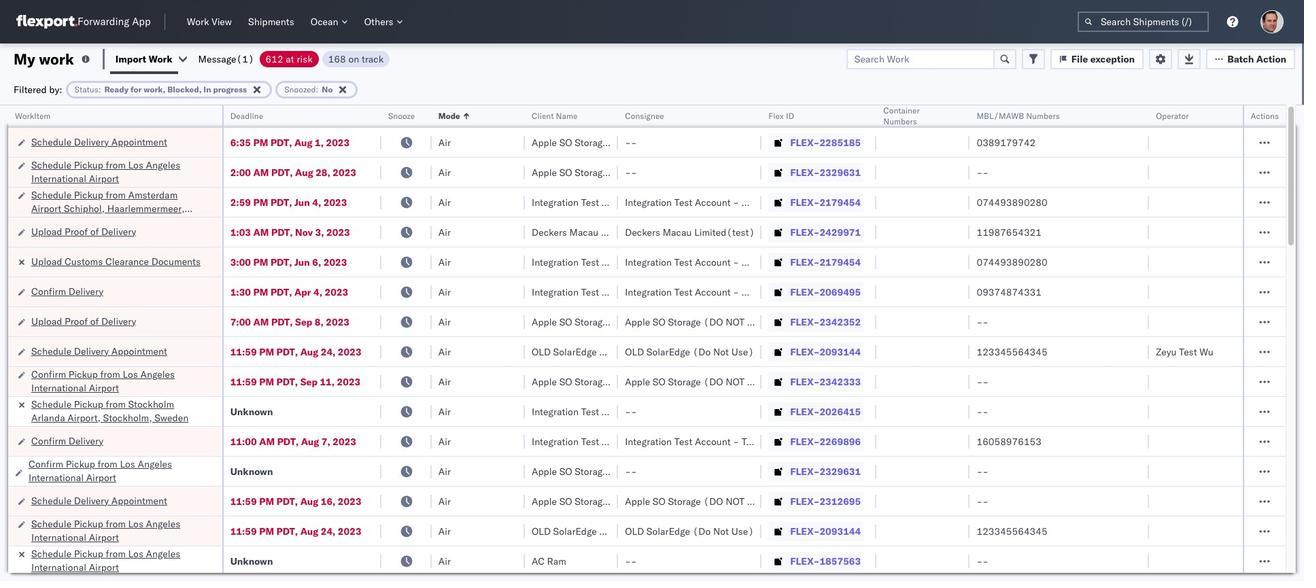 Task type: describe. For each thing, give the bounding box(es) containing it.
test for 11:00 am pdt, aug 7, 2023
[[675, 436, 693, 448]]

schedule delivery appointment for 6:35 pm pdt, aug 1, 2023
[[31, 136, 167, 148]]

mbl/mawb
[[977, 111, 1025, 121]]

so for 2:00 am pdt, aug 28, 2023
[[560, 166, 573, 179]]

apple so storage (do not use) for 11:59 pm pdt, sep 11, 2023
[[532, 376, 679, 388]]

ac
[[532, 556, 545, 568]]

074493890280 for 3:00 pm pdt, jun 6, 2023
[[977, 256, 1048, 268]]

3 flex- from the top
[[791, 196, 820, 209]]

so for 6:35 pm pdt, aug 1, 2023
[[560, 136, 573, 149]]

am for 7:00
[[253, 316, 269, 328]]

apple so storage (do not use) for 2:00 am pdt, aug 28, 2023
[[532, 166, 679, 179]]

storage for 6:35 pm pdt, aug 1, 2023
[[575, 136, 608, 149]]

612 at risk
[[266, 53, 313, 65]]

pdt, down 7:00 am pdt, sep 8, 2023
[[277, 346, 298, 358]]

los for 11:59 pm pdt, aug 24, 2023
[[128, 518, 143, 530]]

so for 11:59 pm pdt, sep 11, 2023
[[560, 376, 573, 388]]

storage for 11:59 pm pdt, aug 16, 2023
[[575, 496, 608, 508]]

my
[[14, 49, 35, 68]]

1 11:59 from the top
[[230, 346, 257, 358]]

stockholm
[[128, 398, 174, 411]]

from for schedule pickup from amsterdam airport schiphol, haarlemmermeer, netherlands button
[[106, 189, 126, 201]]

schedule delivery appointment link for 6:35 pm pdt, aug 1, 2023
[[31, 135, 167, 149]]

so for 11:59 pm pdt, aug 16, 2023
[[560, 496, 573, 508]]

pickup inside schedule pickup from stockholm arlanda airport, stockholm, sweden
[[74, 398, 103, 411]]

apple for 7:00 am pdt, sep 8, 2023
[[532, 316, 557, 328]]

import work
[[116, 53, 173, 65]]

from inside schedule pickup from stockholm arlanda airport, stockholm, sweden
[[106, 398, 126, 411]]

flex-2429971
[[791, 226, 861, 238]]

bicycle
[[763, 436, 794, 448]]

schedule delivery appointment link for 11:59 pm pdt, aug 16, 2023
[[31, 494, 167, 508]]

2329631 for 2:00 am pdt, aug 28, 2023
[[820, 166, 861, 179]]

zeyu
[[1157, 346, 1177, 358]]

clearance
[[105, 255, 149, 268]]

12 flex- from the top
[[791, 466, 820, 478]]

schedule pickup from los angeles international airport for 11:59 pm pdt, aug 24, 2023
[[31, 518, 180, 544]]

flex
[[769, 111, 784, 121]]

test for 2:59 pm pdt, jun 4, 2023
[[675, 196, 693, 209]]

airport for the bottommost confirm pickup from los angeles international airport link
[[86, 472, 116, 484]]

filtered by:
[[14, 83, 62, 96]]

(1)
[[236, 53, 254, 65]]

client
[[532, 111, 554, 121]]

app
[[132, 15, 151, 28]]

7:00 am pdt, sep 8, 2023
[[230, 316, 350, 328]]

1 vertical spatial work
[[149, 53, 173, 65]]

in
[[204, 84, 211, 94]]

deadline
[[230, 111, 263, 121]]

not for 7:00 am pdt, sep 8, 2023
[[633, 316, 652, 328]]

schedule pickup from amsterdam airport schiphol, haarlemmermeer, netherlands
[[31, 189, 185, 228]]

1 air from the top
[[439, 136, 451, 149]]

appointment for 11:59 pm pdt, aug 24, 2023
[[111, 345, 167, 358]]

snoozed
[[285, 84, 316, 94]]

schedule inside schedule pickup from stockholm arlanda airport, stockholm, sweden
[[31, 398, 72, 411]]

schedule delivery appointment for 11:59 pm pdt, aug 16, 2023
[[31, 495, 167, 507]]

6 schedule from the top
[[31, 495, 72, 507]]

1 flex-2093144 from the top
[[791, 346, 861, 358]]

14 flex- from the top
[[791, 526, 820, 538]]

6:35 pm pdt, aug 1, 2023
[[230, 136, 350, 149]]

apple so storage (do not use) for 7:00 am pdt, sep 8, 2023
[[532, 316, 679, 328]]

flex id
[[769, 111, 795, 121]]

integration test account - trek bicycle
[[625, 436, 794, 448]]

15 flex- from the top
[[791, 556, 820, 568]]

2023 down 28,
[[324, 196, 347, 209]]

16058976153
[[977, 436, 1042, 448]]

from for the top confirm pickup from los angeles international airport button
[[100, 368, 120, 381]]

2269896
[[820, 436, 861, 448]]

los for 2:00 am pdt, aug 28, 2023
[[128, 159, 143, 171]]

1 macau from the left
[[570, 226, 599, 238]]

airport inside schedule pickup from amsterdam airport schiphol, haarlemmermeer, netherlands
[[31, 202, 61, 215]]

2023 right 28,
[[333, 166, 357, 179]]

2312695
[[820, 496, 861, 508]]

angeles for 2:00 am pdt, aug 28, 2023
[[146, 159, 180, 171]]

3 11:59 from the top
[[230, 496, 257, 508]]

2 macau from the left
[[663, 226, 692, 238]]

schedule pickup from amsterdam airport schiphol, haarlemmermeer, netherlands button
[[31, 188, 205, 228]]

progress
[[213, 84, 247, 94]]

pdt, left 11,
[[277, 376, 298, 388]]

7 flex- from the top
[[791, 316, 820, 328]]

ocean
[[311, 16, 339, 28]]

2023 up 11:59 pm pdt, sep 11, 2023
[[338, 346, 362, 358]]

2 limited(test) from the left
[[695, 226, 755, 238]]

168
[[328, 53, 346, 65]]

Search Shipments (/) text field
[[1078, 12, 1210, 32]]

others button
[[359, 13, 409, 31]]

account for 3:00 pm pdt, jun 6, 2023
[[695, 256, 731, 268]]

pdt, up 1:03 am pdt, nov 3, 2023
[[271, 196, 292, 209]]

flex-2026415
[[791, 406, 861, 418]]

2 11:59 from the top
[[230, 376, 257, 388]]

upload customs clearance documents
[[31, 255, 201, 268]]

batch action button
[[1207, 49, 1296, 69]]

14 air from the top
[[439, 526, 451, 538]]

15 air from the top
[[439, 556, 451, 568]]

2429971
[[820, 226, 861, 238]]

sweden
[[155, 412, 189, 424]]

storage for 2:00 am pdt, aug 28, 2023
[[575, 166, 608, 179]]

0 vertical spatial confirm pickup from los angeles international airport
[[31, 368, 175, 394]]

resize handle column header for container numbers
[[954, 105, 971, 582]]

name
[[556, 111, 578, 121]]

airport,
[[68, 412, 101, 424]]

wu
[[1200, 346, 1214, 358]]

work view link
[[181, 13, 237, 31]]

amsterdam
[[128, 189, 178, 201]]

4, for apr
[[314, 286, 323, 298]]

2 schedule from the top
[[31, 159, 72, 171]]

2 unknown from the top
[[230, 466, 273, 478]]

northvolt
[[649, 406, 689, 418]]

unknown for schedule pickup from stockholm arlanda airport, stockholm, sweden
[[230, 406, 273, 418]]

forwarding
[[78, 15, 129, 28]]

use) for unknown
[[654, 466, 679, 478]]

integration for 1:30 pm pdt, apr 4, 2023
[[625, 286, 672, 298]]

5 flex- from the top
[[791, 256, 820, 268]]

action
[[1257, 53, 1287, 65]]

operator
[[1157, 111, 1190, 121]]

mode
[[439, 111, 461, 121]]

: for snoozed
[[316, 84, 319, 94]]

2 123345564345 from the top
[[977, 526, 1048, 538]]

integration test account - karl lagerfeld for 3:00 pm pdt, jun 6, 2023
[[625, 256, 803, 268]]

10 air from the top
[[439, 406, 451, 418]]

resize handle column header for deadline
[[365, 105, 382, 582]]

8 air from the top
[[439, 346, 451, 358]]

168 on track
[[328, 53, 384, 65]]

documents
[[151, 255, 201, 268]]

4 flex- from the top
[[791, 226, 820, 238]]

4 11:59 from the top
[[230, 526, 257, 538]]

karl for 3:00 pm pdt, jun 6, 2023
[[742, 256, 760, 268]]

1 vertical spatial confirm pickup from los angeles international airport
[[29, 458, 172, 484]]

flex id button
[[762, 108, 864, 122]]

2179454 for 2:59 pm pdt, jun 4, 2023
[[820, 196, 861, 209]]

1 123345564345 from the top
[[977, 346, 1048, 358]]

11:59 pm pdt, aug 16, 2023
[[230, 496, 362, 508]]

work,
[[144, 84, 165, 94]]

appointment for 6:35 pm pdt, aug 1, 2023
[[111, 136, 167, 148]]

apple for 11:59 pm pdt, sep 11, 2023
[[532, 376, 557, 388]]

2023 right 3,
[[327, 226, 350, 238]]

so for unknown
[[560, 466, 573, 478]]

1 11:59 pm pdt, aug 24, 2023 from the top
[[230, 346, 362, 358]]

flexport. image
[[16, 15, 78, 29]]

storage for 7:00 am pdt, sep 8, 2023
[[575, 316, 608, 328]]

pm right 3:00
[[253, 256, 268, 268]]

2 flex- from the top
[[791, 166, 820, 179]]

1 2093144 from the top
[[820, 346, 861, 358]]

schedule pickup from los angeles international airport for 2:00 am pdt, aug 28, 2023
[[31, 159, 180, 185]]

upload proof of delivery for first 'upload proof of delivery' button from the top of the page
[[31, 226, 136, 238]]

9 flex- from the top
[[791, 376, 820, 388]]

aug left 28,
[[295, 166, 313, 179]]

6 flex- from the top
[[791, 286, 820, 298]]

1 deckers macau limited(test) from the left
[[532, 226, 662, 238]]

1 schedule from the top
[[31, 136, 72, 148]]

612
[[266, 53, 283, 65]]

flex-2179454 for 3:00 pm pdt, jun 6, 2023
[[791, 256, 861, 268]]

airport for schedule pickup from los angeles international airport link corresponding to 11:59 pm pdt, aug 24, 2023
[[89, 532, 119, 544]]

11:59 pm pdt, sep 11, 2023
[[230, 376, 361, 388]]

7 air from the top
[[439, 316, 451, 328]]

snooze
[[388, 111, 415, 121]]

aug left 1,
[[295, 136, 313, 149]]

(do for 6:35 pm pdt, aug 1, 2023
[[610, 136, 630, 149]]

2023 right 1,
[[326, 136, 350, 149]]

schedule delivery appointment button for 11:59 pm pdt, aug 24, 2023
[[31, 345, 167, 360]]

use) for 6:35 pm pdt, aug 1, 2023
[[654, 136, 679, 149]]

upload customs clearance documents link
[[31, 255, 201, 268]]

client name button
[[525, 108, 605, 122]]

11:00 am pdt, aug 7, 2023
[[230, 436, 357, 448]]

trek
[[742, 436, 761, 448]]

unknown for schedule pickup from los angeles international airport
[[230, 556, 273, 568]]

storage for unknown
[[575, 466, 608, 478]]

upload proof of delivery for first 'upload proof of delivery' button from the bottom
[[31, 315, 136, 328]]

2023 right 11,
[[337, 376, 361, 388]]

1 of from the top
[[90, 226, 99, 238]]

numbers for container numbers
[[884, 116, 918, 127]]

3:00 pm pdt, jun 6, 2023
[[230, 256, 347, 268]]

exception
[[1091, 53, 1136, 65]]

sep for 8,
[[295, 316, 313, 328]]

apr
[[295, 286, 311, 298]]

2023 right 6,
[[324, 256, 347, 268]]

2 24, from the top
[[321, 526, 336, 538]]

snoozed : no
[[285, 84, 333, 94]]

flex-2312695
[[791, 496, 861, 508]]

schedule pickup from los angeles international airport link for 2:00 am pdt, aug 28, 2023
[[31, 158, 205, 185]]

2023 right 8,
[[326, 316, 350, 328]]

2026415
[[820, 406, 861, 418]]

1 confirm delivery button from the top
[[31, 285, 103, 300]]

6,
[[312, 256, 321, 268]]

use) for 2:00 am pdt, aug 28, 2023
[[654, 166, 679, 179]]

1:03 am pdt, nov 3, 2023
[[230, 226, 350, 238]]

2 deckers from the left
[[625, 226, 661, 238]]

others
[[364, 16, 394, 28]]

9 air from the top
[[439, 376, 451, 388]]

2285185
[[820, 136, 861, 149]]

2 upload from the top
[[31, 255, 62, 268]]

11 air from the top
[[439, 436, 451, 448]]

for
[[131, 84, 142, 94]]

actions
[[1252, 111, 1280, 121]]

test for 3:00 pm pdt, jun 6, 2023
[[675, 256, 693, 268]]

work
[[39, 49, 74, 68]]

1857563
[[820, 556, 861, 568]]

aug left the 16,
[[300, 496, 319, 508]]

1 horizontal spatial work
[[187, 16, 209, 28]]

schedule pickup from amsterdam airport schiphol, haarlemmermeer, netherlands link
[[31, 188, 205, 228]]

no
[[322, 84, 333, 94]]

integration for 11:00 am pdt, aug 7, 2023
[[625, 436, 672, 448]]

apple for 6:35 pm pdt, aug 1, 2023
[[532, 136, 557, 149]]

28,
[[316, 166, 331, 179]]

use) for 11:59 pm pdt, sep 11, 2023
[[654, 376, 679, 388]]

jun for 4,
[[295, 196, 310, 209]]

mode button
[[432, 108, 512, 122]]

zeyu test wu
[[1157, 346, 1214, 358]]

pdt, down 11:59 pm pdt, aug 16, 2023
[[277, 526, 298, 538]]

ram
[[547, 556, 567, 568]]

2 deckers macau limited(test) from the left
[[625, 226, 755, 238]]

1 deckers from the left
[[532, 226, 567, 238]]

mbl/mawb numbers
[[977, 111, 1061, 121]]

6 air from the top
[[439, 286, 451, 298]]

1 24, from the top
[[321, 346, 336, 358]]

2:59 pm pdt, jun 4, 2023
[[230, 196, 347, 209]]

10 flex- from the top
[[791, 406, 820, 418]]

3,
[[315, 226, 324, 238]]

4 air from the top
[[439, 226, 451, 238]]

11 resize handle column header from the left
[[1270, 105, 1287, 582]]

11 flex- from the top
[[791, 436, 820, 448]]

filtered
[[14, 83, 47, 96]]

upload proof of delivery link for first 'upload proof of delivery' button from the bottom
[[31, 315, 136, 328]]

apple for 2:00 am pdt, aug 28, 2023
[[532, 166, 557, 179]]

2023 right 7,
[[333, 436, 357, 448]]

10 resize handle column header from the left
[[1227, 105, 1243, 582]]

batch
[[1228, 53, 1255, 65]]

pm down 7:00 am pdt, sep 8, 2023
[[259, 346, 274, 358]]



Task type: vqa. For each thing, say whether or not it's contained in the screenshot.


Task type: locate. For each thing, give the bounding box(es) containing it.
workitem
[[15, 111, 51, 121]]

1 upload proof of delivery from the top
[[31, 226, 136, 238]]

1 vertical spatial 2179454
[[820, 256, 861, 268]]

confirm pickup from los angeles international airport link
[[31, 368, 205, 395], [29, 458, 207, 485]]

flex-2329631 down "flex-2285185"
[[791, 166, 861, 179]]

2 confirm delivery from the top
[[31, 435, 103, 447]]

0 vertical spatial schedule delivery appointment button
[[31, 135, 167, 150]]

1 vertical spatial 123345564345
[[977, 526, 1048, 538]]

am right 11:00 on the left bottom
[[259, 436, 275, 448]]

use) for 7:00 am pdt, sep 8, 2023
[[654, 316, 679, 328]]

use)
[[654, 136, 679, 149], [654, 166, 679, 179], [654, 316, 679, 328], [748, 316, 772, 328], [654, 376, 679, 388], [748, 376, 772, 388], [654, 466, 679, 478], [654, 496, 679, 508], [748, 496, 772, 508]]

0 vertical spatial flex-2093144
[[791, 346, 861, 358]]

confirm delivery
[[31, 285, 103, 298], [31, 435, 103, 447]]

am right 2:00
[[253, 166, 269, 179]]

(do for 11:59 pm pdt, sep 11, 2023
[[610, 376, 630, 388]]

2 2179454 from the top
[[820, 256, 861, 268]]

sep left 11,
[[300, 376, 318, 388]]

0 vertical spatial jun
[[295, 196, 310, 209]]

0 vertical spatial schedule delivery appointment
[[31, 136, 167, 148]]

track
[[362, 53, 384, 65]]

0 horizontal spatial work
[[149, 53, 173, 65]]

3 schedule delivery appointment button from the top
[[31, 494, 167, 509]]

0 vertical spatial 074493890280
[[977, 196, 1048, 209]]

2179454 for 3:00 pm pdt, jun 6, 2023
[[820, 256, 861, 268]]

schedule delivery appointment for 11:59 pm pdt, aug 24, 2023
[[31, 345, 167, 358]]

at
[[286, 53, 294, 65]]

0 vertical spatial 2179454
[[820, 196, 861, 209]]

3 schedule pickup from los angeles international airport from the top
[[31, 548, 180, 574]]

2 upload proof of delivery link from the top
[[31, 315, 136, 328]]

aug left 7,
[[301, 436, 319, 448]]

11:00
[[230, 436, 257, 448]]

0 vertical spatial 11:59 pm pdt, aug 24, 2023
[[230, 346, 362, 358]]

confirm delivery for confirm delivery "link" for 2nd confirm delivery button from the top
[[31, 435, 103, 447]]

confirm pickup from los angeles international airport down the airport,
[[29, 458, 172, 484]]

2 schedule pickup from los angeles international airport from the top
[[31, 518, 180, 544]]

not
[[620, 346, 636, 358], [714, 346, 729, 358], [620, 526, 636, 538], [714, 526, 729, 538]]

2179454 down 2429971
[[820, 256, 861, 268]]

batch action
[[1228, 53, 1287, 65]]

confirm delivery link for 2nd confirm delivery button from the top
[[31, 434, 103, 448]]

1 vertical spatial of
[[90, 315, 99, 328]]

1 vertical spatial schedule pickup from los angeles international airport link
[[31, 517, 205, 545]]

1 upload proof of delivery link from the top
[[31, 225, 136, 238]]

09374874331
[[977, 286, 1042, 298]]

use) for 11:59 pm pdt, aug 16, 2023
[[654, 496, 679, 508]]

international for 11:59 pm pdt, aug 24, 2023
[[31, 532, 86, 544]]

file exception
[[1072, 53, 1136, 65]]

2 schedule pickup from los angeles international airport link from the top
[[31, 517, 205, 545]]

pdt, left nov
[[271, 226, 293, 238]]

11:59 pm pdt, aug 24, 2023 down 11:59 pm pdt, aug 16, 2023
[[230, 526, 362, 538]]

view
[[212, 16, 232, 28]]

so for 7:00 am pdt, sep 8, 2023
[[560, 316, 573, 328]]

1 vertical spatial upload
[[31, 255, 62, 268]]

flex-2329631 for unknown
[[791, 466, 861, 478]]

2 2093144 from the top
[[820, 526, 861, 538]]

forwarding app link
[[16, 15, 151, 29]]

numbers right the mbl/mawb
[[1027, 111, 1061, 121]]

0 horizontal spatial numbers
[[884, 116, 918, 127]]

integration for 2:59 pm pdt, jun 4, 2023
[[625, 196, 672, 209]]

1 vertical spatial 2329631
[[820, 466, 861, 478]]

proof
[[65, 226, 88, 238], [65, 315, 88, 328]]

consignee button
[[619, 108, 749, 122]]

confirm delivery button down the airport,
[[31, 434, 103, 449]]

0389179742
[[977, 136, 1036, 149]]

: left no
[[316, 84, 319, 94]]

1 vertical spatial flex-2179454
[[791, 256, 861, 268]]

(do for unknown
[[610, 466, 630, 478]]

am right 7:00
[[253, 316, 269, 328]]

upload
[[31, 226, 62, 238], [31, 255, 62, 268], [31, 315, 62, 328]]

flex-2179454 up flex-2429971
[[791, 196, 861, 209]]

resize handle column header for mbl/mawb numbers
[[1134, 105, 1150, 582]]

11:59 pm pdt, aug 24, 2023 up 11:59 pm pdt, sep 11, 2023
[[230, 346, 362, 358]]

schedule delivery appointment link
[[31, 135, 167, 149], [31, 345, 167, 358], [31, 494, 167, 508]]

1 confirm delivery link from the top
[[31, 285, 103, 298]]

flex-2179454 button
[[769, 193, 864, 212], [769, 193, 864, 212], [769, 253, 864, 272], [769, 253, 864, 272]]

4, right apr
[[314, 286, 323, 298]]

0 vertical spatial schedule pickup from los angeles international airport
[[31, 159, 180, 185]]

confirm delivery link down customs
[[31, 285, 103, 298]]

0 horizontal spatial :
[[98, 84, 101, 94]]

pdt, left apr
[[271, 286, 292, 298]]

0 horizontal spatial deckers
[[532, 226, 567, 238]]

1 vertical spatial schedule delivery appointment link
[[31, 345, 167, 358]]

arlanda
[[31, 412, 65, 424]]

0 vertical spatial upload proof of delivery link
[[31, 225, 136, 238]]

proof down customs
[[65, 315, 88, 328]]

1:30 pm pdt, apr 4, 2023
[[230, 286, 349, 298]]

2 karl from the top
[[742, 256, 760, 268]]

1 limited(test) from the left
[[601, 226, 662, 238]]

1 vertical spatial flex-2093144
[[791, 526, 861, 538]]

account
[[695, 196, 731, 209], [695, 256, 731, 268], [695, 286, 731, 298], [602, 406, 638, 418], [695, 436, 731, 448]]

numbers inside the mbl/mawb numbers button
[[1027, 111, 1061, 121]]

pdt, down deadline button
[[271, 136, 292, 149]]

1 vertical spatial schedule pickup from los angeles international airport
[[31, 518, 180, 544]]

: for status
[[98, 84, 101, 94]]

flex-1857563 button
[[769, 552, 864, 571], [769, 552, 864, 571]]

haarlemmermeer,
[[107, 202, 185, 215]]

1 vertical spatial lagerfeld
[[762, 256, 803, 268]]

lagerfeld up flex-2429971
[[762, 196, 803, 209]]

on
[[349, 53, 359, 65]]

not for 11:59 pm pdt, aug 16, 2023
[[633, 496, 652, 508]]

1 vertical spatial 24,
[[321, 526, 336, 538]]

consignee
[[625, 111, 665, 121]]

schedule inside schedule pickup from amsterdam airport schiphol, haarlemmermeer, netherlands
[[31, 189, 72, 201]]

work left view at the left of the page
[[187, 16, 209, 28]]

pm right the 6:35
[[253, 136, 268, 149]]

1 horizontal spatial deckers
[[625, 226, 661, 238]]

schedule pickup from los angeles international airport button for 11:59 pm pdt, aug 24, 2023
[[31, 517, 205, 546]]

solaredge
[[554, 346, 597, 358], [647, 346, 691, 358], [554, 526, 597, 538], [647, 526, 691, 538]]

upload proof of delivery down the schiphol,
[[31, 226, 136, 238]]

2 confirm delivery button from the top
[[31, 434, 103, 449]]

flex-2093144 button
[[769, 343, 864, 362], [769, 343, 864, 362], [769, 522, 864, 541], [769, 522, 864, 541]]

upload proof of delivery link
[[31, 225, 136, 238], [31, 315, 136, 328]]

upload proof of delivery
[[31, 226, 136, 238], [31, 315, 136, 328]]

apple for unknown
[[532, 466, 557, 478]]

1 vertical spatial appointment
[[111, 345, 167, 358]]

upload proof of delivery down customs
[[31, 315, 136, 328]]

pdt,
[[271, 136, 292, 149], [271, 166, 293, 179], [271, 196, 292, 209], [271, 226, 293, 238], [271, 256, 292, 268], [271, 286, 292, 298], [271, 316, 293, 328], [277, 346, 298, 358], [277, 376, 298, 388], [277, 436, 299, 448], [277, 496, 298, 508], [277, 526, 298, 538]]

customs
[[65, 255, 103, 268]]

pm left the 16,
[[259, 496, 274, 508]]

workitem button
[[8, 108, 209, 122]]

0 vertical spatial sep
[[295, 316, 313, 328]]

1 schedule pickup from los angeles international airport from the top
[[31, 159, 180, 185]]

1 vertical spatial schedule delivery appointment button
[[31, 345, 167, 360]]

12 air from the top
[[439, 466, 451, 478]]

1 schedule delivery appointment from the top
[[31, 136, 167, 148]]

deckers macau limited(test)
[[532, 226, 662, 238], [625, 226, 755, 238]]

2 2329631 from the top
[[820, 466, 861, 478]]

1 jun from the top
[[295, 196, 310, 209]]

jun
[[295, 196, 310, 209], [295, 256, 310, 268]]

confirm pickup from los angeles international airport button up schedule pickup from stockholm arlanda airport, stockholm, sweden link
[[31, 368, 205, 396]]

jun left 6,
[[295, 256, 310, 268]]

1 vertical spatial upload proof of delivery
[[31, 315, 136, 328]]

schedule delivery appointment link for 11:59 pm pdt, aug 24, 2023
[[31, 345, 167, 358]]

flex-2269896
[[791, 436, 861, 448]]

apple
[[532, 136, 557, 149], [532, 166, 557, 179], [532, 316, 557, 328], [625, 316, 651, 328], [532, 376, 557, 388], [625, 376, 651, 388], [532, 466, 557, 478], [532, 496, 557, 508], [625, 496, 651, 508]]

so
[[560, 136, 573, 149], [560, 166, 573, 179], [560, 316, 573, 328], [653, 316, 666, 328], [560, 376, 573, 388], [653, 376, 666, 388], [560, 466, 573, 478], [560, 496, 573, 508], [653, 496, 666, 508]]

pickup for schedule pickup from los angeles international airport button associated with 11:59 pm pdt, aug 24, 2023
[[74, 518, 103, 530]]

appointment
[[111, 136, 167, 148], [111, 345, 167, 358], [111, 495, 167, 507]]

3 appointment from the top
[[111, 495, 167, 507]]

0 vertical spatial schedule pickup from los angeles international airport link
[[31, 158, 205, 185]]

11:59 down 7:00
[[230, 346, 257, 358]]

integration test account - swarovski
[[625, 286, 786, 298]]

1 vertical spatial upload proof of delivery link
[[31, 315, 136, 328]]

confirm pickup from los angeles international airport button down stockholm,
[[29, 458, 207, 486]]

2093144
[[820, 346, 861, 358], [820, 526, 861, 538]]

: left ready
[[98, 84, 101, 94]]

1 2329631 from the top
[[820, 166, 861, 179]]

2329631 for unknown
[[820, 466, 861, 478]]

6 resize handle column header from the left
[[746, 105, 762, 582]]

1 vertical spatial confirm delivery link
[[31, 434, 103, 448]]

0 vertical spatial upload proof of delivery button
[[31, 225, 136, 240]]

airport for first schedule pickup from los angeles international airport link from the bottom of the page
[[89, 562, 119, 574]]

0 vertical spatial confirm delivery button
[[31, 285, 103, 300]]

from
[[106, 159, 126, 171], [106, 189, 126, 201], [100, 368, 120, 381], [106, 398, 126, 411], [98, 458, 118, 470], [106, 518, 126, 530], [106, 548, 126, 560]]

2 flex-2179454 from the top
[[791, 256, 861, 268]]

pdt, left the 16,
[[277, 496, 298, 508]]

1 vertical spatial schedule pickup from los angeles international airport button
[[31, 517, 205, 546]]

not for 6:35 pm pdt, aug 1, 2023
[[633, 136, 652, 149]]

3 unknown from the top
[[230, 556, 273, 568]]

0 vertical spatial confirm pickup from los angeles international airport button
[[31, 368, 205, 396]]

confirm pickup from los angeles international airport link down stockholm,
[[29, 458, 207, 485]]

0 horizontal spatial macau
[[570, 226, 599, 238]]

(do for 7:00 am pdt, sep 8, 2023
[[610, 316, 630, 328]]

1 vertical spatial 074493890280
[[977, 256, 1048, 268]]

0 vertical spatial upload proof of delivery
[[31, 226, 136, 238]]

24, down the 16,
[[321, 526, 336, 538]]

proof down the schiphol,
[[65, 226, 88, 238]]

1 resize handle column header from the left
[[206, 105, 222, 582]]

confirm delivery down the airport,
[[31, 435, 103, 447]]

container
[[884, 105, 920, 116]]

karl for 2:59 pm pdt, jun 4, 2023
[[742, 196, 760, 209]]

integration test account - karl lagerfeld for 2:59 pm pdt, jun 4, 2023
[[625, 196, 803, 209]]

0 vertical spatial schedule delivery appointment link
[[31, 135, 167, 149]]

sep for 11,
[[300, 376, 318, 388]]

2 11:59 pm pdt, aug 24, 2023 from the top
[[230, 526, 362, 538]]

2 resize handle column header from the left
[[365, 105, 382, 582]]

1 schedule pickup from los angeles international airport button from the top
[[31, 158, 205, 187]]

Search Work text field
[[847, 49, 995, 69]]

am
[[253, 166, 269, 179], [253, 226, 269, 238], [253, 316, 269, 328], [259, 436, 275, 448]]

aug down 8,
[[300, 346, 319, 358]]

pm left 11,
[[259, 376, 274, 388]]

resize handle column header for flex id
[[861, 105, 877, 582]]

work view
[[187, 16, 232, 28]]

pickup for 2:00 am pdt, aug 28, 2023's schedule pickup from los angeles international airport button
[[74, 159, 103, 171]]

resize handle column header for mode
[[509, 105, 525, 582]]

1 karl from the top
[[742, 196, 760, 209]]

2 vertical spatial unknown
[[230, 556, 273, 568]]

4,
[[312, 196, 321, 209], [314, 286, 323, 298]]

2 schedule delivery appointment link from the top
[[31, 345, 167, 358]]

upload proof of delivery link down the schiphol,
[[31, 225, 136, 238]]

1 vertical spatial integration test account - karl lagerfeld
[[625, 256, 803, 268]]

apple so storage (do not use) for unknown
[[532, 466, 679, 478]]

2 vertical spatial appointment
[[111, 495, 167, 507]]

message (1)
[[198, 53, 254, 65]]

2 integration test account - karl lagerfeld from the top
[[625, 256, 803, 268]]

flex-2093144 up flex-1857563
[[791, 526, 861, 538]]

1 horizontal spatial macau
[[663, 226, 692, 238]]

4, for jun
[[312, 196, 321, 209]]

not for 11:59 pm pdt, sep 11, 2023
[[633, 376, 652, 388]]

1 vertical spatial sep
[[300, 376, 318, 388]]

storage
[[575, 136, 608, 149], [575, 166, 608, 179], [575, 316, 608, 328], [668, 316, 701, 328], [575, 376, 608, 388], [668, 376, 701, 388], [575, 466, 608, 478], [575, 496, 608, 508], [668, 496, 701, 508]]

sep left 8,
[[295, 316, 313, 328]]

1 lagerfeld from the top
[[762, 196, 803, 209]]

work right import
[[149, 53, 173, 65]]

pdt, up 2:59 pm pdt, jun 4, 2023
[[271, 166, 293, 179]]

6:35
[[230, 136, 251, 149]]

lagerfeld for 3:00 pm pdt, jun 6, 2023
[[762, 256, 803, 268]]

lagerfeld for 2:59 pm pdt, jun 4, 2023
[[762, 196, 803, 209]]

2329631 down 2269896
[[820, 466, 861, 478]]

flex-2093144 down flex-2342352 on the right
[[791, 346, 861, 358]]

jun up nov
[[295, 196, 310, 209]]

angeles for 11:59 pm pdt, aug 24, 2023
[[146, 518, 180, 530]]

0 vertical spatial 24,
[[321, 346, 336, 358]]

8 flex- from the top
[[791, 346, 820, 358]]

074493890280 for 2:59 pm pdt, jun 4, 2023
[[977, 196, 1048, 209]]

resize handle column header for client name
[[602, 105, 619, 582]]

confirm delivery link down the airport,
[[31, 434, 103, 448]]

schedule delivery appointment button for 6:35 pm pdt, aug 1, 2023
[[31, 135, 167, 150]]

2 of from the top
[[90, 315, 99, 328]]

pm right 1:30
[[253, 286, 268, 298]]

(do for 11:59 pm pdt, aug 16, 2023
[[610, 496, 630, 508]]

integration for 3:00 pm pdt, jun 6, 2023
[[625, 256, 672, 268]]

0 vertical spatial confirm delivery link
[[31, 285, 103, 298]]

2 flex-2093144 from the top
[[791, 526, 861, 538]]

upload for first 'upload proof of delivery' button from the bottom
[[31, 315, 62, 328]]

resize handle column header for consignee
[[746, 105, 762, 582]]

1 horizontal spatial limited(test)
[[695, 226, 755, 238]]

3 schedule delivery appointment link from the top
[[31, 494, 167, 508]]

numbers down container
[[884, 116, 918, 127]]

2 confirm delivery link from the top
[[31, 434, 103, 448]]

1 vertical spatial 2093144
[[820, 526, 861, 538]]

8 schedule from the top
[[31, 548, 72, 560]]

11:59 pm pdt, aug 24, 2023
[[230, 346, 362, 358], [230, 526, 362, 538]]

of down the schiphol,
[[90, 226, 99, 238]]

schedule delivery appointment button for 11:59 pm pdt, aug 16, 2023
[[31, 494, 167, 509]]

1 vertical spatial 4,
[[314, 286, 323, 298]]

flex-2329631 button
[[769, 163, 864, 182], [769, 163, 864, 182], [769, 462, 864, 481], [769, 462, 864, 481]]

numbers inside container numbers
[[884, 116, 918, 127]]

0 vertical spatial proof
[[65, 226, 88, 238]]

1 vertical spatial jun
[[295, 256, 310, 268]]

11987654321
[[977, 226, 1042, 238]]

074493890280
[[977, 196, 1048, 209], [977, 256, 1048, 268]]

pdt, up 1:30 pm pdt, apr 4, 2023
[[271, 256, 292, 268]]

1 vertical spatial unknown
[[230, 466, 273, 478]]

5 air from the top
[[439, 256, 451, 268]]

upload proof of delivery button down customs
[[31, 315, 136, 330]]

0 vertical spatial appointment
[[111, 136, 167, 148]]

2 074493890280 from the top
[[977, 256, 1048, 268]]

13 air from the top
[[439, 496, 451, 508]]

2093144 down 2342352
[[820, 346, 861, 358]]

074493890280 up "11987654321"
[[977, 196, 1048, 209]]

8 resize handle column header from the left
[[954, 105, 971, 582]]

upload proof of delivery link down customs
[[31, 315, 136, 328]]

apple so storage (do not use) for 6:35 pm pdt, aug 1, 2023
[[532, 136, 679, 149]]

2 schedule delivery appointment button from the top
[[31, 345, 167, 360]]

pm down 11:59 pm pdt, aug 16, 2023
[[259, 526, 274, 538]]

11:59 up 11:00 on the left bottom
[[230, 376, 257, 388]]

confirm delivery down customs
[[31, 285, 103, 298]]

pickup for schedule pickup from amsterdam airport schiphol, haarlemmermeer, netherlands button
[[74, 189, 103, 201]]

11:59 down 11:00 on the left bottom
[[230, 496, 257, 508]]

international for 2:00 am pdt, aug 28, 2023
[[31, 172, 86, 185]]

2 upload proof of delivery button from the top
[[31, 315, 136, 330]]

1 vertical spatial confirm pickup from los angeles international airport button
[[29, 458, 207, 486]]

1 vertical spatial confirm delivery button
[[31, 434, 103, 449]]

not for unknown
[[633, 466, 652, 478]]

airport for the top confirm pickup from los angeles international airport link
[[89, 382, 119, 394]]

2 vertical spatial schedule delivery appointment
[[31, 495, 167, 507]]

schedule delivery appointment button
[[31, 135, 167, 150], [31, 345, 167, 360], [31, 494, 167, 509]]

0 vertical spatial 2093144
[[820, 346, 861, 358]]

appointment for 11:59 pm pdt, aug 16, 2023
[[111, 495, 167, 507]]

0 vertical spatial lagerfeld
[[762, 196, 803, 209]]

2 schedule delivery appointment from the top
[[31, 345, 167, 358]]

international for 11:59 pm pdt, sep 11, 2023
[[31, 382, 86, 394]]

4 schedule from the top
[[31, 345, 72, 358]]

delivery
[[74, 136, 109, 148], [101, 226, 136, 238], [69, 285, 103, 298], [101, 315, 136, 328], [74, 345, 109, 358], [69, 435, 103, 447], [74, 495, 109, 507]]

1 integration test account - karl lagerfeld from the top
[[625, 196, 803, 209]]

risk
[[297, 53, 313, 65]]

1 vertical spatial confirm pickup from los angeles international airport link
[[29, 458, 207, 485]]

account for 11:00 am pdt, aug 7, 2023
[[695, 436, 731, 448]]

jun for 6,
[[295, 256, 310, 268]]

4, up 3,
[[312, 196, 321, 209]]

pm right 2:59
[[253, 196, 268, 209]]

0 vertical spatial flex-2179454
[[791, 196, 861, 209]]

flex-2179454 up flex-2069495
[[791, 256, 861, 268]]

stockholm,
[[103, 412, 152, 424]]

0 vertical spatial schedule pickup from los angeles international airport button
[[31, 158, 205, 187]]

1 upload proof of delivery button from the top
[[31, 225, 136, 240]]

0 vertical spatial confirm pickup from los angeles international airport link
[[31, 368, 205, 395]]

flex-2329631 for 2:00 am pdt, aug 28, 2023
[[791, 166, 861, 179]]

1 schedule pickup from los angeles international airport link from the top
[[31, 158, 205, 185]]

pickup for the top confirm pickup from los angeles international airport button
[[69, 368, 98, 381]]

0 vertical spatial 4,
[[312, 196, 321, 209]]

0 vertical spatial work
[[187, 16, 209, 28]]

2023 right apr
[[325, 286, 349, 298]]

1 : from the left
[[98, 84, 101, 94]]

upload for first 'upload proof of delivery' button from the top of the page
[[31, 226, 62, 238]]

0 horizontal spatial limited(test)
[[601, 226, 662, 238]]

from for 2:00 am pdt, aug 28, 2023's schedule pickup from los angeles international airport button
[[106, 159, 126, 171]]

1 schedule delivery appointment link from the top
[[31, 135, 167, 149]]

0 vertical spatial integration test account - karl lagerfeld
[[625, 196, 803, 209]]

flex-2329631 down flex-2269896 on the right
[[791, 466, 861, 478]]

2:00 am pdt, aug 28, 2023
[[230, 166, 357, 179]]

pickup inside schedule pickup from amsterdam airport schiphol, haarlemmermeer, netherlands
[[74, 189, 103, 201]]

2 jun from the top
[[295, 256, 310, 268]]

import work button
[[116, 53, 173, 65]]

not for 2:00 am pdt, aug 28, 2023
[[633, 166, 652, 179]]

3:00
[[230, 256, 251, 268]]

am for 11:00
[[259, 436, 275, 448]]

pdt, left 7,
[[277, 436, 299, 448]]

1 074493890280 from the top
[[977, 196, 1048, 209]]

13 flex- from the top
[[791, 496, 820, 508]]

0 vertical spatial unknown
[[230, 406, 273, 418]]

0 vertical spatial flex-2329631
[[791, 166, 861, 179]]

1 vertical spatial flex-2329631
[[791, 466, 861, 478]]

1 horizontal spatial numbers
[[1027, 111, 1061, 121]]

1 vertical spatial karl
[[742, 256, 760, 268]]

import
[[116, 53, 146, 65]]

3 air from the top
[[439, 196, 451, 209]]

account for 2:59 pm pdt, jun 4, 2023
[[695, 196, 731, 209]]

angeles for 11:59 pm pdt, sep 11, 2023
[[140, 368, 175, 381]]

2 vertical spatial schedule pickup from los angeles international airport
[[31, 548, 180, 574]]

1 vertical spatial upload proof of delivery button
[[31, 315, 136, 330]]

numbers
[[1027, 111, 1061, 121], [884, 116, 918, 127]]

swarovski
[[742, 286, 786, 298]]

confirm pickup from los angeles international airport link up schedule pickup from stockholm arlanda airport, stockholm, sweden link
[[31, 368, 205, 395]]

5 resize handle column header from the left
[[602, 105, 619, 582]]

11,
[[320, 376, 335, 388]]

1 schedule delivery appointment button from the top
[[31, 135, 167, 150]]

upload proof of delivery button
[[31, 225, 136, 240], [31, 315, 136, 330]]

1 vertical spatial proof
[[65, 315, 88, 328]]

lagerfeld up swarovski
[[762, 256, 803, 268]]

pickup for bottommost confirm pickup from los angeles international airport button
[[66, 458, 95, 470]]

0 vertical spatial confirm delivery
[[31, 285, 103, 298]]

2 vertical spatial schedule delivery appointment link
[[31, 494, 167, 508]]

1 vertical spatial schedule delivery appointment
[[31, 345, 167, 358]]

confirm delivery button down customs
[[31, 285, 103, 300]]

3 schedule from the top
[[31, 189, 72, 201]]

upload proof of delivery link for first 'upload proof of delivery' button from the top of the page
[[31, 225, 136, 238]]

ready
[[104, 84, 129, 94]]

flex-2285185
[[791, 136, 861, 149]]

2069495
[[820, 286, 861, 298]]

pdt, down 1:30 pm pdt, apr 4, 2023
[[271, 316, 293, 328]]

1 vertical spatial confirm delivery
[[31, 435, 103, 447]]

2329631 down 2285185 at right
[[820, 166, 861, 179]]

2 vertical spatial schedule delivery appointment button
[[31, 494, 167, 509]]

0 vertical spatial 123345564345
[[977, 346, 1048, 358]]

1 flex- from the top
[[791, 136, 820, 149]]

apple for 11:59 pm pdt, aug 16, 2023
[[532, 496, 557, 508]]

flex-2342333 button
[[769, 373, 864, 392], [769, 373, 864, 392]]

0 vertical spatial karl
[[742, 196, 760, 209]]

074493890280 up 09374874331
[[977, 256, 1048, 268]]

id
[[786, 111, 795, 121]]

schedule pickup from los angeles international airport button for 2:00 am pdt, aug 28, 2023
[[31, 158, 205, 187]]

2093144 up 1857563 in the bottom of the page
[[820, 526, 861, 538]]

9 resize handle column header from the left
[[1134, 105, 1150, 582]]

7,
[[322, 436, 331, 448]]

confirm pickup from los angeles international airport up schedule pickup from stockholm arlanda airport, stockholm, sweden
[[31, 368, 175, 394]]

of down customs
[[90, 315, 99, 328]]

schedule pickup from los angeles international airport
[[31, 159, 180, 185], [31, 518, 180, 544], [31, 548, 180, 574]]

2:59
[[230, 196, 251, 209]]

2023 down 11:59 pm pdt, aug 16, 2023
[[338, 526, 362, 538]]

2342333
[[820, 376, 861, 388]]

storage for 11:59 pm pdt, sep 11, 2023
[[575, 376, 608, 388]]

from inside schedule pickup from amsterdam airport schiphol, haarlemmermeer, netherlands
[[106, 189, 126, 201]]

of
[[90, 226, 99, 238], [90, 315, 99, 328]]

my work
[[14, 49, 74, 68]]

2 proof from the top
[[65, 315, 88, 328]]

1 vertical spatial 11:59 pm pdt, aug 24, 2023
[[230, 526, 362, 538]]

am right 1:03
[[253, 226, 269, 238]]

1 horizontal spatial :
[[316, 84, 319, 94]]

24, up 11,
[[321, 346, 336, 358]]

aug down 11:59 pm pdt, aug 16, 2023
[[300, 526, 319, 538]]

3 schedule pickup from los angeles international airport link from the top
[[31, 547, 205, 575]]

2179454 up 2429971
[[820, 196, 861, 209]]

flex-
[[791, 136, 820, 149], [791, 166, 820, 179], [791, 196, 820, 209], [791, 226, 820, 238], [791, 256, 820, 268], [791, 286, 820, 298], [791, 316, 820, 328], [791, 346, 820, 358], [791, 376, 820, 388], [791, 406, 820, 418], [791, 436, 820, 448], [791, 466, 820, 478], [791, 496, 820, 508], [791, 526, 820, 538], [791, 556, 820, 568]]

16,
[[321, 496, 336, 508]]

11:59 down 11:59 pm pdt, aug 16, 2023
[[230, 526, 257, 538]]

2 vertical spatial schedule pickup from los angeles international airport link
[[31, 547, 205, 575]]

ocean button
[[305, 13, 354, 31]]

2 air from the top
[[439, 166, 451, 179]]

0 vertical spatial upload
[[31, 226, 62, 238]]

7 schedule from the top
[[31, 518, 72, 530]]

confirm delivery link for 2nd confirm delivery button from the bottom
[[31, 285, 103, 298]]

2 vertical spatial upload
[[31, 315, 62, 328]]

shipments link
[[243, 13, 300, 31]]

resize handle column header for workitem
[[206, 105, 222, 582]]

flex-2179454 for 2:59 pm pdt, jun 4, 2023
[[791, 196, 861, 209]]

airport
[[89, 172, 119, 185], [31, 202, 61, 215], [89, 382, 119, 394], [86, 472, 116, 484], [89, 532, 119, 544], [89, 562, 119, 574]]

2023 right the 16,
[[338, 496, 362, 508]]

resize handle column header
[[206, 105, 222, 582], [365, 105, 382, 582], [416, 105, 432, 582], [509, 105, 525, 582], [602, 105, 619, 582], [746, 105, 762, 582], [861, 105, 877, 582], [954, 105, 971, 582], [1134, 105, 1150, 582], [1227, 105, 1243, 582], [1270, 105, 1287, 582]]

0 vertical spatial of
[[90, 226, 99, 238]]

from for bottommost confirm pickup from los angeles international airport button
[[98, 458, 118, 470]]

upload proof of delivery button down the schiphol,
[[31, 225, 136, 240]]

0 vertical spatial 2329631
[[820, 166, 861, 179]]

3 resize handle column header from the left
[[416, 105, 432, 582]]

schedule pickup from stockholm arlanda airport, stockholm, sweden
[[31, 398, 189, 424]]



